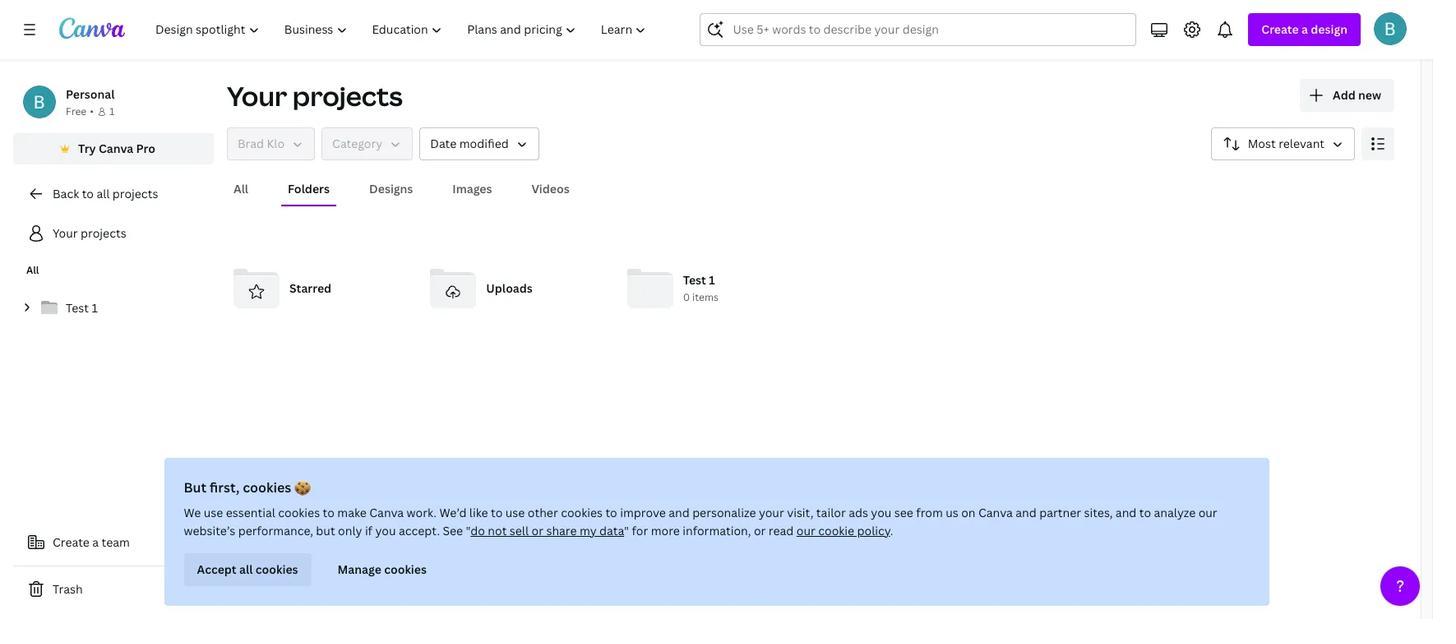Task type: vqa. For each thing, say whether or not it's contained in the screenshot.
the top the 'with'
no



Task type: describe. For each thing, give the bounding box(es) containing it.
images button
[[446, 174, 499, 205]]

starred
[[290, 280, 332, 296]]

1 vertical spatial your
[[53, 225, 78, 241]]

trash link
[[13, 573, 214, 606]]

but first, cookies 🍪 dialog
[[164, 458, 1270, 606]]

brad klo image
[[1374, 12, 1407, 45]]

1 use from the left
[[204, 505, 223, 521]]

essential
[[226, 505, 275, 521]]

try
[[78, 141, 96, 156]]

my
[[580, 523, 597, 539]]

for
[[632, 523, 648, 539]]

test for test 1 0 items
[[683, 273, 706, 288]]

uploads link
[[424, 259, 608, 318]]

all inside 'button'
[[234, 181, 248, 197]]

all button
[[227, 174, 255, 205]]

performance,
[[238, 523, 313, 539]]

Category button
[[322, 127, 413, 160]]

1 vertical spatial your projects
[[53, 225, 126, 241]]

create a team button
[[13, 526, 214, 559]]

.
[[891, 523, 894, 539]]

our cookie policy link
[[797, 523, 891, 539]]

to right back
[[82, 186, 94, 202]]

back
[[53, 186, 79, 202]]

personalize
[[693, 505, 756, 521]]

starred link
[[227, 259, 411, 318]]

most relevant
[[1248, 136, 1325, 151]]

your projects link
[[13, 217, 214, 250]]

brad klo
[[238, 136, 285, 151]]

2 and from the left
[[1016, 505, 1037, 521]]

add new button
[[1300, 79, 1395, 112]]

folders button
[[281, 174, 336, 205]]

videos button
[[525, 174, 576, 205]]

do not sell or share my data " for more information, or read our cookie policy .
[[471, 523, 894, 539]]

2 " from the left
[[624, 523, 629, 539]]

uploads
[[486, 280, 533, 296]]

partner
[[1040, 505, 1082, 521]]

but
[[184, 479, 207, 497]]

manage cookies button
[[325, 554, 440, 586]]

1 for test 1 0 items
[[709, 273, 715, 288]]

see
[[895, 505, 914, 521]]

our inside 'we use essential cookies to make canva work. we'd like to use other cookies to improve and personalize your visit, tailor ads you see from us on canva and partner sites, and to analyze our website's performance, but only if you accept. see "'
[[1199, 505, 1218, 521]]

accept all cookies
[[197, 562, 298, 577]]

analyze
[[1154, 505, 1196, 521]]

manage
[[338, 562, 381, 577]]

most
[[1248, 136, 1276, 151]]

but
[[316, 523, 335, 539]]

🍪
[[295, 479, 311, 497]]

on
[[962, 505, 976, 521]]

design
[[1311, 21, 1348, 37]]

to up data
[[606, 505, 618, 521]]

free
[[66, 104, 87, 118]]

add new
[[1333, 87, 1382, 103]]

cookies up my
[[561, 505, 603, 521]]

cookies down 🍪 in the bottom left of the page
[[278, 505, 320, 521]]

new
[[1359, 87, 1382, 103]]

1 horizontal spatial your
[[227, 78, 287, 114]]

other
[[528, 505, 558, 521]]

if
[[365, 523, 373, 539]]

like
[[470, 505, 488, 521]]

1 for test 1
[[92, 300, 98, 316]]

3 and from the left
[[1116, 505, 1137, 521]]

videos
[[532, 181, 570, 197]]

0 vertical spatial all
[[97, 186, 110, 202]]

date
[[430, 136, 457, 151]]

designs
[[369, 181, 413, 197]]

a for team
[[92, 535, 99, 550]]

1 and from the left
[[669, 505, 690, 521]]

do not sell or share my data link
[[471, 523, 624, 539]]

data
[[600, 523, 624, 539]]

cookies inside "manage cookies" button
[[384, 562, 427, 577]]

1 horizontal spatial you
[[871, 505, 892, 521]]

manage cookies
[[338, 562, 427, 577]]

we'd
[[440, 505, 467, 521]]

images
[[453, 181, 492, 197]]

1 or from the left
[[532, 523, 544, 539]]

relevant
[[1279, 136, 1325, 151]]

first,
[[210, 479, 240, 497]]

tailor
[[817, 505, 846, 521]]

top level navigation element
[[145, 13, 661, 46]]

date modified
[[430, 136, 509, 151]]

not
[[488, 523, 507, 539]]

ads
[[849, 505, 869, 521]]

test 1 link
[[13, 291, 214, 326]]

Sort by button
[[1211, 127, 1356, 160]]

0 vertical spatial 1
[[109, 104, 115, 118]]

back to all projects link
[[13, 178, 214, 211]]

only
[[338, 523, 362, 539]]

do
[[471, 523, 485, 539]]

2 use from the left
[[506, 505, 525, 521]]

create a design
[[1262, 21, 1348, 37]]



Task type: locate. For each thing, give the bounding box(es) containing it.
" inside 'we use essential cookies to make canva work. we'd like to use other cookies to improve and personalize your visit, tailor ads you see from us on canva and partner sites, and to analyze our website's performance, but only if you accept. see "'
[[466, 523, 471, 539]]

0 horizontal spatial 1
[[92, 300, 98, 316]]

0
[[683, 291, 690, 305]]

to left analyze
[[1140, 505, 1152, 521]]

create
[[1262, 21, 1299, 37], [53, 535, 90, 550]]

canva
[[99, 141, 133, 156], [370, 505, 404, 521], [979, 505, 1013, 521]]

cookies up essential
[[243, 479, 291, 497]]

your up brad klo
[[227, 78, 287, 114]]

brad
[[238, 136, 264, 151]]

cookies down the accept.
[[384, 562, 427, 577]]

a for design
[[1302, 21, 1309, 37]]

us
[[946, 505, 959, 521]]

visit,
[[787, 505, 814, 521]]

0 horizontal spatial you
[[375, 523, 396, 539]]

Date modified button
[[420, 127, 539, 160]]

1 horizontal spatial or
[[754, 523, 766, 539]]

we use essential cookies to make canva work. we'd like to use other cookies to improve and personalize your visit, tailor ads you see from us on canva and partner sites, and to analyze our website's performance, but only if you accept. see "
[[184, 505, 1218, 539]]

pro
[[136, 141, 155, 156]]

you right if
[[375, 523, 396, 539]]

designs button
[[363, 174, 420, 205]]

1
[[109, 104, 115, 118], [709, 273, 715, 288], [92, 300, 98, 316]]

canva inside 'button'
[[99, 141, 133, 156]]

Owner button
[[227, 127, 315, 160]]

we
[[184, 505, 201, 521]]

your down back
[[53, 225, 78, 241]]

0 horizontal spatial a
[[92, 535, 99, 550]]

create a design button
[[1249, 13, 1361, 46]]

1 " from the left
[[466, 523, 471, 539]]

1 vertical spatial create
[[53, 535, 90, 550]]

to
[[82, 186, 94, 202], [323, 505, 335, 521], [491, 505, 503, 521], [606, 505, 618, 521], [1140, 505, 1152, 521]]

1 horizontal spatial canva
[[370, 505, 404, 521]]

•
[[90, 104, 94, 118]]

back to all projects
[[53, 186, 158, 202]]

1 down your projects link
[[92, 300, 98, 316]]

share
[[546, 523, 577, 539]]

and left partner
[[1016, 505, 1037, 521]]

0 horizontal spatial all
[[97, 186, 110, 202]]

1 vertical spatial projects
[[113, 186, 158, 202]]

Search search field
[[733, 14, 1104, 45]]

0 vertical spatial your
[[227, 78, 287, 114]]

create left team
[[53, 535, 90, 550]]

" left for
[[624, 523, 629, 539]]

1 horizontal spatial all
[[239, 562, 253, 577]]

items
[[693, 291, 719, 305]]

0 vertical spatial create
[[1262, 21, 1299, 37]]

2 or from the left
[[754, 523, 766, 539]]

a left team
[[92, 535, 99, 550]]

sell
[[510, 523, 529, 539]]

create inside create a design dropdown button
[[1262, 21, 1299, 37]]

a
[[1302, 21, 1309, 37], [92, 535, 99, 550]]

cookies down performance,
[[256, 562, 298, 577]]

policy
[[857, 523, 891, 539]]

more
[[651, 523, 680, 539]]

0 horizontal spatial canva
[[99, 141, 133, 156]]

create left design
[[1262, 21, 1299, 37]]

information,
[[683, 523, 751, 539]]

create for create a design
[[1262, 21, 1299, 37]]

sites,
[[1084, 505, 1113, 521]]

0 horizontal spatial use
[[204, 505, 223, 521]]

personal
[[66, 86, 115, 102]]

1 horizontal spatial "
[[624, 523, 629, 539]]

test for test 1
[[66, 300, 89, 316]]

improve
[[620, 505, 666, 521]]

you up policy
[[871, 505, 892, 521]]

all
[[97, 186, 110, 202], [239, 562, 253, 577]]

2 horizontal spatial canva
[[979, 505, 1013, 521]]

1 vertical spatial test
[[66, 300, 89, 316]]

free •
[[66, 104, 94, 118]]

test inside test 1 0 items
[[683, 273, 706, 288]]

1 vertical spatial you
[[375, 523, 396, 539]]

0 horizontal spatial your projects
[[53, 225, 126, 241]]

0 horizontal spatial create
[[53, 535, 90, 550]]

add
[[1333, 87, 1356, 103]]

projects
[[293, 78, 403, 114], [113, 186, 158, 202], [81, 225, 126, 241]]

projects up category
[[293, 78, 403, 114]]

see
[[443, 523, 463, 539]]

team
[[102, 535, 130, 550]]

cookie
[[819, 523, 855, 539]]

1 vertical spatial all
[[26, 263, 39, 277]]

or right sell
[[532, 523, 544, 539]]

1 vertical spatial our
[[797, 523, 816, 539]]

1 horizontal spatial use
[[506, 505, 525, 521]]

accept all cookies button
[[184, 554, 311, 586]]

1 horizontal spatial a
[[1302, 21, 1309, 37]]

0 vertical spatial a
[[1302, 21, 1309, 37]]

and right sites,
[[1116, 505, 1137, 521]]

2 horizontal spatial and
[[1116, 505, 1137, 521]]

1 horizontal spatial create
[[1262, 21, 1299, 37]]

1 horizontal spatial and
[[1016, 505, 1037, 521]]

1 horizontal spatial our
[[1199, 505, 1218, 521]]

1 vertical spatial 1
[[709, 273, 715, 288]]

modified
[[460, 136, 509, 151]]

to up but
[[323, 505, 335, 521]]

to right the like on the left bottom of the page
[[491, 505, 503, 521]]

your projects
[[227, 78, 403, 114], [53, 225, 126, 241]]

1 right •
[[109, 104, 115, 118]]

cookies inside accept all cookies button
[[256, 562, 298, 577]]

trash
[[53, 582, 83, 597]]

2 vertical spatial 1
[[92, 300, 98, 316]]

but first, cookies 🍪
[[184, 479, 311, 497]]

1 inside test 1 0 items
[[709, 273, 715, 288]]

0 vertical spatial you
[[871, 505, 892, 521]]

0 horizontal spatial "
[[466, 523, 471, 539]]

" right see
[[466, 523, 471, 539]]

2 vertical spatial projects
[[81, 225, 126, 241]]

our down visit,
[[797, 523, 816, 539]]

1 up items
[[709, 273, 715, 288]]

use up sell
[[506, 505, 525, 521]]

0 horizontal spatial all
[[26, 263, 39, 277]]

folders
[[288, 181, 330, 197]]

0 horizontal spatial and
[[669, 505, 690, 521]]

our right analyze
[[1199, 505, 1218, 521]]

klo
[[267, 136, 285, 151]]

test 1 0 items
[[683, 273, 719, 305]]

your projects down back to all projects
[[53, 225, 126, 241]]

and up the do not sell or share my data " for more information, or read our cookie policy .
[[669, 505, 690, 521]]

from
[[917, 505, 943, 521]]

you
[[871, 505, 892, 521], [375, 523, 396, 539]]

0 vertical spatial test
[[683, 273, 706, 288]]

2 horizontal spatial 1
[[709, 273, 715, 288]]

all right back
[[97, 186, 110, 202]]

a inside button
[[92, 535, 99, 550]]

accept
[[197, 562, 237, 577]]

1 vertical spatial all
[[239, 562, 253, 577]]

0 horizontal spatial or
[[532, 523, 544, 539]]

0 horizontal spatial our
[[797, 523, 816, 539]]

1 horizontal spatial your projects
[[227, 78, 403, 114]]

projects down back to all projects
[[81, 225, 126, 241]]

or
[[532, 523, 544, 539], [754, 523, 766, 539]]

a left design
[[1302, 21, 1309, 37]]

try canva pro button
[[13, 133, 214, 165]]

1 inside "test 1" link
[[92, 300, 98, 316]]

projects up your projects link
[[113, 186, 158, 202]]

1 horizontal spatial test
[[683, 273, 706, 288]]

1 vertical spatial a
[[92, 535, 99, 550]]

website's
[[184, 523, 235, 539]]

0 vertical spatial all
[[234, 181, 248, 197]]

work.
[[407, 505, 437, 521]]

your
[[759, 505, 784, 521]]

category
[[332, 136, 383, 151]]

all right accept
[[239, 562, 253, 577]]

a inside dropdown button
[[1302, 21, 1309, 37]]

0 horizontal spatial test
[[66, 300, 89, 316]]

1 horizontal spatial all
[[234, 181, 248, 197]]

canva right on
[[979, 505, 1013, 521]]

"
[[466, 523, 471, 539], [624, 523, 629, 539]]

make
[[337, 505, 367, 521]]

None search field
[[700, 13, 1137, 46]]

0 vertical spatial projects
[[293, 78, 403, 114]]

cookies
[[243, 479, 291, 497], [278, 505, 320, 521], [561, 505, 603, 521], [256, 562, 298, 577], [384, 562, 427, 577]]

canva right try
[[99, 141, 133, 156]]

all
[[234, 181, 248, 197], [26, 263, 39, 277]]

0 horizontal spatial your
[[53, 225, 78, 241]]

read
[[769, 523, 794, 539]]

accept.
[[399, 523, 440, 539]]

create for create a team
[[53, 535, 90, 550]]

or left read
[[754, 523, 766, 539]]

canva up if
[[370, 505, 404, 521]]

0 vertical spatial our
[[1199, 505, 1218, 521]]

test 1
[[66, 300, 98, 316]]

create a team
[[53, 535, 130, 550]]

create inside the create a team button
[[53, 535, 90, 550]]

try canva pro
[[78, 141, 155, 156]]

use up website's
[[204, 505, 223, 521]]

0 vertical spatial your projects
[[227, 78, 403, 114]]

all inside button
[[239, 562, 253, 577]]

our
[[1199, 505, 1218, 521], [797, 523, 816, 539]]

and
[[669, 505, 690, 521], [1016, 505, 1037, 521], [1116, 505, 1137, 521]]

1 horizontal spatial 1
[[109, 104, 115, 118]]

your projects up klo
[[227, 78, 403, 114]]



